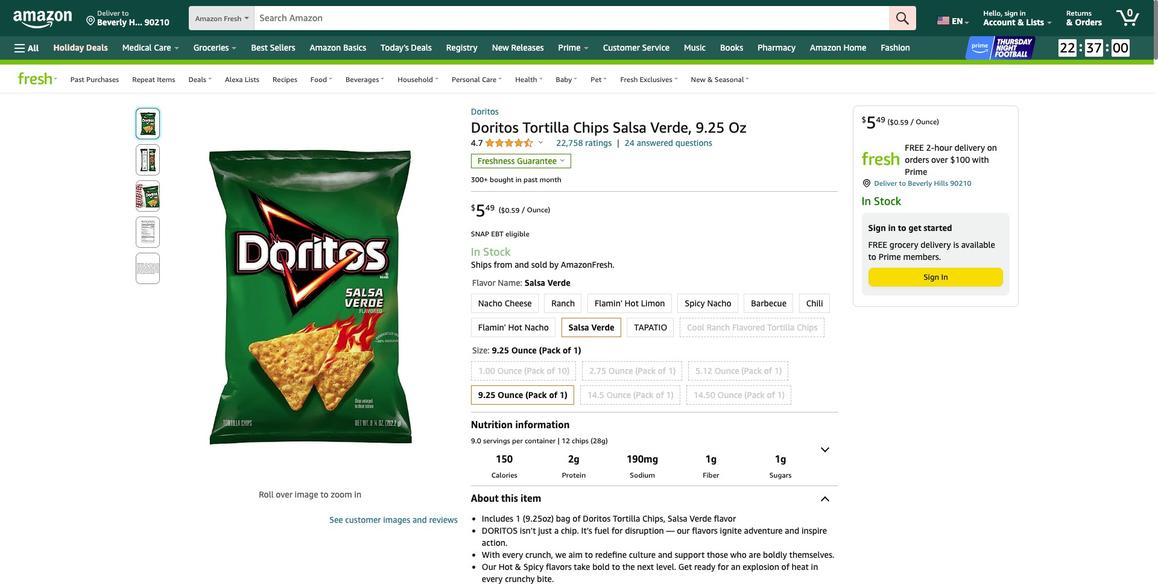 Task type: locate. For each thing, give the bounding box(es) containing it.
personal care
[[452, 75, 497, 84]]

(pack inside 14.50 ounce (pack of 1) button
[[745, 390, 765, 400]]

(pack inside 2.75 ounce (pack of 1) "button"
[[636, 366, 656, 376]]

9.25 up questions at the right of the page
[[696, 119, 725, 136]]

ounce inside 'button'
[[498, 366, 522, 376]]

1 vertical spatial lists
[[245, 75, 260, 84]]

en link
[[931, 3, 975, 33]]

| inside nutrition information 9.0 servings per container | 12 chips (28g)
[[558, 436, 560, 445]]

flavors down we
[[546, 562, 572, 572]]

verde down flamin' hot limon button
[[592, 322, 615, 333]]

1 horizontal spatial free
[[906, 142, 925, 153]]

get
[[909, 223, 922, 233]]

amazon left basics
[[310, 42, 341, 53]]

: right 37
[[1106, 39, 1110, 54]]

of for 2.75 ounce (pack of 1)
[[658, 366, 666, 376]]

prime down grocery
[[879, 252, 902, 262]]

(pack for 14.50 ounce (pack of 1)
[[745, 390, 765, 400]]

and right the images
[[413, 515, 427, 525]]

1 vertical spatial option group
[[468, 359, 838, 407]]

1 horizontal spatial prime
[[879, 252, 902, 262]]

in up sign in to get started
[[862, 194, 872, 208]]

90210‌ inside deliver to beverly h... 90210‌
[[145, 17, 169, 27]]

0 horizontal spatial $ 5 49 ( $0.59 / ounce)
[[471, 200, 551, 220]]

pet
[[591, 75, 602, 84]]

:
[[1080, 39, 1083, 54], [1106, 39, 1110, 54]]

deals inside today's deals link
[[411, 42, 432, 53]]

0 horizontal spatial tortilla
[[523, 119, 570, 136]]

lists right the alexa
[[245, 75, 260, 84]]

registry link
[[439, 39, 485, 56]]

chips
[[573, 119, 609, 136], [797, 322, 818, 333]]

ounce for 5.12 ounce (pack of 1)
[[715, 366, 740, 376]]

beverly for beverly hills 90210‌
[[909, 179, 933, 188]]

in inside includes 1 (9.25oz) bag of doritos tortilla chips, salsa verde flavor doritos isn't just a chip. it's fuel for disruption — our flavors ignite adventure and inspire action. with every crunch, we aim to redefine culture and support those who are boldly themselves. our hot & spicy flavors take bold to the next level. get ready for an explosion of heat in every crunchy bite.
[[812, 562, 819, 572]]

0 horizontal spatial fresh
[[224, 14, 242, 23]]

1 vertical spatial every
[[482, 574, 503, 584]]

0 horizontal spatial ranch
[[552, 298, 575, 308]]

deliver for beverly h... 90210‌
[[97, 8, 120, 18]]

health link
[[509, 69, 550, 88]]

1) left 14.50 on the right
[[667, 390, 674, 400]]

ounce) down past
[[527, 206, 551, 215]]

0 vertical spatial spicy
[[685, 298, 705, 308]]

hot down cheese
[[508, 322, 523, 333]]

1 vertical spatial delivery
[[921, 240, 952, 250]]

amazon for amazon basics
[[310, 42, 341, 53]]

repeat items
[[132, 75, 175, 84]]

1 horizontal spatial :
[[1106, 39, 1110, 54]]

for
[[612, 526, 623, 536], [718, 562, 729, 572]]

delivery up $100
[[955, 142, 986, 153]]

1 vertical spatial for
[[718, 562, 729, 572]]

90210‌ for beverly hills 90210‌
[[951, 179, 972, 188]]

deals inside holiday deals link
[[86, 42, 108, 53]]

in up ships at the left of the page
[[471, 245, 481, 258]]

1 horizontal spatial $ 5 49 ( $0.59 / ounce)
[[862, 112, 940, 132]]

freshness guarantee
[[478, 156, 557, 166]]

0 horizontal spatial flavors
[[546, 562, 572, 572]]

ounce for 1.00 ounce (pack of 10)
[[498, 366, 522, 376]]

verde inside includes 1 (9.25oz) bag of doritos tortilla chips, salsa verde flavor doritos isn't just a chip. it's fuel for disruption — our flavors ignite adventure and inspire action. with every crunch, we aim to redefine culture and support those who are boldly themselves. our hot & spicy flavors take bold to the next level. get ready for an explosion of heat in every crunchy bite.
[[690, 514, 712, 524]]

1 horizontal spatial for
[[718, 562, 729, 572]]

5
[[867, 112, 877, 132], [476, 200, 486, 220]]

1 vertical spatial free
[[869, 240, 888, 250]]

beverages link
[[339, 69, 391, 88]]

1 vertical spatial $
[[471, 203, 476, 213]]

popover image up 'guarantee'
[[539, 141, 543, 144]]

2 vertical spatial doritos
[[583, 514, 611, 524]]

(pack for 9.25 ounce (pack of 1)
[[526, 390, 547, 400]]

doritos up 4.7
[[471, 106, 499, 116]]

deliver inside deliver to beverly h... 90210‌
[[97, 8, 120, 18]]

0 horizontal spatial over
[[276, 490, 293, 500]]

1 horizontal spatial beverly
[[909, 179, 933, 188]]

1g inside "1g sugars"
[[775, 453, 787, 465]]

stock up sign in to get started
[[874, 194, 902, 208]]

1 horizontal spatial delivery
[[955, 142, 986, 153]]

tortilla down barbecue button at the bottom right of the page
[[768, 322, 795, 333]]

9.25 right size:
[[492, 345, 509, 356]]

0 horizontal spatial sign
[[869, 223, 886, 233]]

an
[[732, 562, 741, 572]]

beverly
[[97, 17, 127, 27], [909, 179, 933, 188]]

of inside 2.75 ounce (pack of 1) "button"
[[658, 366, 666, 376]]

0 vertical spatial care
[[154, 42, 171, 53]]

1 horizontal spatial deals
[[189, 75, 206, 84]]

purchases
[[86, 75, 119, 84]]

2 horizontal spatial in
[[942, 272, 949, 282]]

item
[[521, 493, 542, 505]]

ounce inside "button"
[[609, 366, 633, 376]]

in right zoom
[[354, 490, 362, 500]]

0 vertical spatial chips
[[573, 119, 609, 136]]

1 horizontal spatial flavors
[[692, 526, 718, 536]]

returns & orders
[[1067, 8, 1103, 27]]

take
[[574, 562, 591, 572]]

name:
[[498, 278, 523, 288]]

90210‌ right hills
[[951, 179, 972, 188]]

of for 14.5 ounce (pack of 1)
[[656, 390, 664, 400]]

| left 12
[[558, 436, 560, 445]]

tortilla inside doritos doritos tortilla chips salsa verde, 9.25 oz
[[523, 119, 570, 136]]

2 vertical spatial tortilla
[[613, 514, 641, 524]]

new for new releases
[[492, 42, 509, 53]]

explosion
[[743, 562, 780, 572]]

option group
[[468, 292, 838, 340], [468, 359, 838, 407]]

lists right sign
[[1027, 17, 1045, 27]]

nacho cheese
[[479, 298, 532, 308]]

free up orders
[[906, 142, 925, 153]]

ranch
[[552, 298, 575, 308], [707, 322, 731, 333]]

0 horizontal spatial free
[[869, 240, 888, 250]]

per
[[512, 436, 523, 445]]

tortilla up 22,758
[[523, 119, 570, 136]]

to inside "free grocery delivery is available to prime members."
[[869, 252, 877, 262]]

service
[[643, 42, 670, 53]]

& for new
[[708, 75, 713, 84]]

190mg
[[627, 453, 659, 465]]

option group containing 1.00 ounce (pack of 10)
[[468, 359, 838, 407]]

(pack inside 1.00 ounce (pack of 10) 'button'
[[525, 366, 545, 376]]

fresh inside 'amazon fresh' search box
[[224, 14, 242, 23]]

of down 10)
[[550, 390, 558, 400]]

0 vertical spatial new
[[492, 42, 509, 53]]

stock
[[874, 194, 902, 208], [484, 245, 511, 258]]

new & seasonal
[[691, 75, 744, 84]]

2 option group from the top
[[468, 359, 838, 407]]

includes
[[482, 514, 514, 524]]

1 horizontal spatial tortilla
[[613, 514, 641, 524]]

0 horizontal spatial /
[[522, 206, 525, 215]]

ranch up salsa verde button
[[552, 298, 575, 308]]

0 horizontal spatial |
[[558, 436, 560, 445]]

0
[[1128, 7, 1134, 19]]

salsa up 24
[[613, 119, 647, 136]]

health
[[516, 75, 538, 84]]

next
[[638, 562, 654, 572]]

eligible
[[506, 229, 530, 238]]

1 vertical spatial $ 5 49 ( $0.59 / ounce)
[[471, 200, 551, 220]]

(pack up 10)
[[539, 345, 561, 356]]

personal
[[452, 75, 480, 84]]

in inside navigation navigation
[[1021, 8, 1027, 18]]

past purchases link
[[64, 69, 126, 88]]

medical
[[122, 42, 152, 53]]

to down sign in to get started
[[869, 252, 877, 262]]

doritos link
[[471, 106, 499, 116]]

lists
[[1027, 17, 1045, 27], [245, 75, 260, 84]]

0 horizontal spatial care
[[154, 42, 171, 53]]

tortilla up disruption
[[613, 514, 641, 524]]

1 vertical spatial stock
[[484, 245, 511, 258]]

90210‌ for beverly h... 90210‌
[[145, 17, 169, 27]]

0 vertical spatial stock
[[874, 194, 902, 208]]

ounce) up 2- in the top right of the page
[[916, 117, 940, 126]]

1 horizontal spatial 1g
[[775, 453, 787, 465]]

1 vertical spatial in
[[471, 245, 481, 258]]

amazon basics
[[310, 42, 366, 53]]

in for in stock ships from and sold by amazonfresh.
[[471, 245, 481, 258]]

popover image
[[539, 141, 543, 144], [560, 159, 565, 162]]

fresh up groceries link
[[224, 14, 242, 23]]

and
[[515, 260, 529, 270], [413, 515, 427, 525], [785, 526, 800, 536], [658, 550, 673, 560]]

1 horizontal spatial chips
[[797, 322, 818, 333]]

hot right our
[[499, 562, 513, 572]]

a
[[555, 526, 559, 536]]

the
[[623, 562, 635, 572]]

nacho down flavor
[[479, 298, 503, 308]]

doritos doritos tortilla chips salsa verde, 9.25 oz
[[471, 106, 747, 136]]

fiber
[[703, 471, 720, 480]]

1 1g from the left
[[706, 453, 717, 465]]

reviews
[[429, 515, 458, 525]]

(pack inside "9.25 ounce (pack of 1)" button
[[526, 390, 547, 400]]

new for new & seasonal
[[691, 75, 706, 84]]

delivery inside free 2-hour delivery on orders over $100  with prime
[[955, 142, 986, 153]]

1 vertical spatial beverly
[[909, 179, 933, 188]]

in for in stock
[[862, 194, 872, 208]]

2 horizontal spatial amazon
[[811, 42, 842, 53]]

0 vertical spatial ounce)
[[916, 117, 940, 126]]

fresh left exclusives
[[621, 75, 638, 84]]

in inside in stock ships from and sold by amazonfresh.
[[471, 245, 481, 258]]

of inside 14.5 ounce (pack of 1) button
[[656, 390, 664, 400]]

(pack for 1.00 ounce (pack of 10)
[[525, 366, 545, 376]]

2 horizontal spatial verde
[[690, 514, 712, 524]]

with
[[973, 155, 990, 165]]

0 vertical spatial $ 5 49 ( $0.59 / ounce)
[[862, 112, 940, 132]]

hot inside the flamin' hot nacho button
[[508, 322, 523, 333]]

hot for nacho
[[508, 322, 523, 333]]

orders
[[906, 155, 930, 165]]

1) down 10)
[[560, 390, 568, 400]]

1 vertical spatial verde
[[592, 322, 615, 333]]

beverly inside deliver to beverly h... 90210‌
[[97, 17, 127, 27]]

0 horizontal spatial stock
[[484, 245, 511, 258]]

returns
[[1067, 8, 1092, 18]]

over inside free 2-hour delivery on orders over $100  with prime
[[932, 155, 949, 165]]

this
[[502, 493, 518, 505]]

9.25 inside doritos doritos tortilla chips salsa verde, 9.25 oz
[[696, 119, 725, 136]]

1 vertical spatial tortilla
[[768, 322, 795, 333]]

None submit
[[890, 6, 917, 30], [136, 109, 159, 139], [136, 145, 159, 175], [136, 181, 159, 211], [136, 217, 159, 247], [136, 254, 159, 284], [890, 6, 917, 30], [136, 109, 159, 139], [136, 145, 159, 175], [136, 181, 159, 211], [136, 217, 159, 247], [136, 254, 159, 284]]

ranch right cool
[[707, 322, 731, 333]]

prime
[[559, 42, 581, 53], [906, 167, 928, 177], [879, 252, 902, 262]]

1 vertical spatial 90210‌
[[951, 179, 972, 188]]

of left 10)
[[547, 366, 555, 376]]

hot inside flamin' hot limon button
[[625, 298, 639, 308]]

2 horizontal spatial tortilla
[[768, 322, 795, 333]]

0 vertical spatial $0.59
[[890, 117, 909, 126]]

of up 14.5 ounce (pack of 1)
[[658, 366, 666, 376]]

and left sold
[[515, 260, 529, 270]]

$ 5 49 ( $0.59 / ounce) up eligible
[[471, 200, 551, 220]]

new left releases
[[492, 42, 509, 53]]

popover image down 22,758
[[560, 159, 565, 162]]

9.25 inside button
[[479, 390, 496, 400]]

free inside free 2-hour delivery on orders over $100  with prime
[[906, 142, 925, 153]]

1g inside 1g fiber
[[706, 453, 717, 465]]

chips down chili button
[[797, 322, 818, 333]]

$0.59 up eligible
[[501, 206, 520, 215]]

to left h...
[[122, 8, 129, 18]]

(pack inside "5.12 ounce (pack of 1)" button
[[742, 366, 762, 376]]

14.5 ounce (pack of 1)
[[588, 390, 674, 400]]

groceries
[[194, 42, 229, 53]]

prime down search amazon text field
[[559, 42, 581, 53]]

0 vertical spatial over
[[932, 155, 949, 165]]

prime down orders
[[906, 167, 928, 177]]

300+
[[471, 175, 488, 184]]

2 horizontal spatial prime
[[906, 167, 928, 177]]

sign down the "members."
[[924, 272, 940, 282]]

amazon home link
[[803, 39, 874, 56]]

books
[[721, 42, 744, 53]]

deals right items
[[189, 75, 206, 84]]

(pack inside 14.5 ounce (pack of 1) button
[[634, 390, 654, 400]]

tortilla
[[523, 119, 570, 136], [768, 322, 795, 333], [613, 514, 641, 524]]

0 horizontal spatial $0.59
[[501, 206, 520, 215]]

best
[[251, 42, 268, 53]]

to left get
[[899, 223, 907, 233]]

salsa inside includes 1 (9.25oz) bag of doritos tortilla chips, salsa verde flavor doritos isn't just a chip. it's fuel for disruption — our flavors ignite adventure and inspire action. with every crunch, we aim to redefine culture and support those who are boldly themselves. our hot & spicy flavors take bold to the next level. get ready for an explosion of heat in every crunchy bite.
[[668, 514, 688, 524]]

medical care
[[122, 42, 171, 53]]

stock inside in stock ships from and sold by amazonfresh.
[[484, 245, 511, 258]]

stock up from
[[484, 245, 511, 258]]

(pack down size: 9.25 ounce (pack of 1)
[[525, 366, 545, 376]]

: right the 22 at the right
[[1080, 39, 1083, 54]]

spicy up cool
[[685, 298, 705, 308]]

0 horizontal spatial lists
[[245, 75, 260, 84]]

0 vertical spatial option group
[[468, 292, 838, 340]]

who
[[731, 550, 747, 560]]

2 vertical spatial verde
[[690, 514, 712, 524]]

0 vertical spatial fresh
[[224, 14, 242, 23]]

barbecue button
[[745, 295, 793, 313]]

holiday
[[53, 42, 84, 53]]

of inside 14.50 ounce (pack of 1) button
[[767, 390, 776, 400]]

chips up '22,758 ratings' at the top
[[573, 119, 609, 136]]

1 horizontal spatial 49
[[877, 115, 886, 124]]

of down 2.75 ounce (pack of 1) on the bottom of the page
[[656, 390, 664, 400]]

size:
[[472, 345, 490, 356]]

& left seasonal
[[708, 75, 713, 84]]

every down our
[[482, 574, 503, 584]]

ounce right 1.00
[[498, 366, 522, 376]]

300+ bought in past month
[[471, 175, 562, 184]]

beverly left h...
[[97, 17, 127, 27]]

0 vertical spatial popover image
[[539, 141, 543, 144]]

level.
[[657, 562, 677, 572]]

1 vertical spatial care
[[482, 75, 497, 84]]

amazon inside search box
[[195, 14, 222, 23]]

2 horizontal spatial deals
[[411, 42, 432, 53]]

see
[[329, 515, 343, 525]]

1) down 5.12 ounce (pack of 1)
[[778, 390, 785, 400]]

over right roll
[[276, 490, 293, 500]]

1 horizontal spatial nacho
[[525, 322, 549, 333]]

0 horizontal spatial for
[[612, 526, 623, 536]]

our
[[482, 562, 497, 572]]

salsa down ranch button
[[569, 322, 590, 333]]

|
[[617, 138, 620, 148], [558, 436, 560, 445]]

1) up 14.50 ounce (pack of 1)
[[775, 366, 782, 376]]

4.7 button
[[471, 138, 543, 149]]

amazon left 'home'
[[811, 42, 842, 53]]

amazon
[[195, 14, 222, 23], [310, 42, 341, 53], [811, 42, 842, 53]]

sign
[[869, 223, 886, 233], [924, 272, 940, 282]]

1g up sugars
[[775, 453, 787, 465]]

ounce down 1.00 ounce (pack of 10) 'button'
[[498, 390, 523, 400]]

22,758 ratings link
[[557, 138, 612, 148]]

flamin' for flamin' hot nacho
[[479, 322, 506, 333]]

0 vertical spatial $
[[862, 115, 867, 124]]

0 horizontal spatial (
[[499, 206, 501, 215]]

of inside 1.00 ounce (pack of 10) 'button'
[[547, 366, 555, 376]]

1 horizontal spatial ranch
[[707, 322, 731, 333]]

90210‌ right h...
[[145, 17, 169, 27]]

spicy nacho button
[[679, 295, 738, 313]]

5.12
[[696, 366, 713, 376]]

of inside "9.25 ounce (pack of 1)" button
[[550, 390, 558, 400]]

from
[[494, 260, 513, 270]]

1 vertical spatial chips
[[797, 322, 818, 333]]

about this item
[[471, 493, 542, 505]]

1 horizontal spatial verde
[[592, 322, 615, 333]]

verde down by
[[548, 278, 571, 288]]

best sellers link
[[244, 39, 303, 56]]

of for 14.50 ounce (pack of 1)
[[767, 390, 776, 400]]

culture
[[629, 550, 656, 560]]

delivery down started
[[921, 240, 952, 250]]

free left grocery
[[869, 240, 888, 250]]

of right bag
[[573, 514, 581, 524]]

over down hour
[[932, 155, 949, 165]]

for right fuel
[[612, 526, 623, 536]]

1 vertical spatial fresh
[[621, 75, 638, 84]]

0 horizontal spatial flamin'
[[479, 322, 506, 333]]

option group for flavor name: salsa verde
[[468, 292, 838, 340]]

150
[[496, 453, 513, 465]]

ounce right 14.5
[[607, 390, 631, 400]]

1) inside "button"
[[669, 366, 676, 376]]

1 horizontal spatial deliver
[[875, 179, 898, 188]]

amazon home
[[811, 42, 867, 53]]

verde inside salsa verde button
[[592, 322, 615, 333]]

by
[[550, 260, 559, 270]]

$ 5 49 ( $0.59 / ounce) up 2- in the top right of the page
[[862, 112, 940, 132]]

ounce right 2.75
[[609, 366, 633, 376]]

0 vertical spatial sign
[[869, 223, 886, 233]]

(pack down 2.75 ounce (pack of 1) "button"
[[634, 390, 654, 400]]

(pack down "5.12 ounce (pack of 1)" button
[[745, 390, 765, 400]]

hot inside includes 1 (9.25oz) bag of doritos tortilla chips, salsa verde flavor doritos isn't just a chip. it's fuel for disruption — our flavors ignite adventure and inspire action. with every crunch, we aim to redefine culture and support those who are boldly themselves. our hot & spicy flavors take bold to the next level. get ready for an explosion of heat in every crunchy bite.
[[499, 562, 513, 572]]

in down "free grocery delivery is available to prime members." on the right
[[942, 272, 949, 282]]

hello,
[[984, 8, 1003, 18]]

1 horizontal spatial fresh
[[621, 75, 638, 84]]

free inside "free grocery delivery is available to prime members."
[[869, 240, 888, 250]]

2 vertical spatial in
[[942, 272, 949, 282]]

in
[[862, 194, 872, 208], [471, 245, 481, 258], [942, 272, 949, 282]]

about
[[471, 493, 499, 505]]

10)
[[557, 366, 570, 376]]

0 horizontal spatial :
[[1080, 39, 1083, 54]]

1 horizontal spatial in
[[862, 194, 872, 208]]

14.50
[[694, 390, 716, 400]]

1) for 14.5 ounce (pack of 1)
[[667, 390, 674, 400]]

in right sign
[[1021, 8, 1027, 18]]

& inside returns & orders
[[1067, 17, 1073, 27]]

beverly left hills
[[909, 179, 933, 188]]

1 vertical spatial new
[[691, 75, 706, 84]]

of inside "5.12 ounce (pack of 1)" button
[[765, 366, 773, 376]]

(pack up 14.50 ounce (pack of 1)
[[742, 366, 762, 376]]

deals right holiday
[[86, 42, 108, 53]]

ounce right 5.12
[[715, 366, 740, 376]]

salsa inside button
[[569, 322, 590, 333]]

1g for 1g fiber
[[706, 453, 717, 465]]

1 horizontal spatial $0.59
[[890, 117, 909, 126]]

flamin' up size:
[[479, 322, 506, 333]]

option group containing nacho cheese
[[468, 292, 838, 340]]

cool ranch flavored tortilla chips
[[687, 322, 818, 333]]

spicy down crunch,
[[524, 562, 544, 572]]

1 horizontal spatial sign
[[924, 272, 940, 282]]

deliver left h...
[[97, 8, 120, 18]]

1 horizontal spatial spicy
[[685, 298, 705, 308]]

Search Amazon text field
[[255, 7, 890, 30]]

1 option group from the top
[[468, 292, 838, 340]]

deals right today's
[[411, 42, 432, 53]]

deliver for beverly hills 90210‌
[[875, 179, 898, 188]]

2 1g from the left
[[775, 453, 787, 465]]

1 vertical spatial |
[[558, 436, 560, 445]]

0 vertical spatial 9.25
[[696, 119, 725, 136]]

to left zoom
[[321, 490, 329, 500]]

0 horizontal spatial prime
[[559, 42, 581, 53]]

1 horizontal spatial over
[[932, 155, 949, 165]]

0 vertical spatial flavors
[[692, 526, 718, 536]]

customer
[[345, 515, 381, 525]]



Task type: describe. For each thing, give the bounding box(es) containing it.
servings
[[483, 436, 511, 445]]

2 horizontal spatial nacho
[[708, 298, 732, 308]]

tortilla inside button
[[768, 322, 795, 333]]

free for orders
[[906, 142, 925, 153]]

bite.
[[537, 574, 554, 584]]

registry
[[447, 42, 478, 53]]

0 horizontal spatial $
[[471, 203, 476, 213]]

fresh exclusives
[[621, 75, 673, 84]]

deals for today's deals
[[411, 42, 432, 53]]

questions
[[676, 138, 713, 148]]

fashion link
[[874, 39, 918, 56]]

seasonal
[[715, 75, 744, 84]]

sign for sign in
[[924, 272, 940, 282]]

on
[[988, 142, 998, 153]]

0 vertical spatial (
[[888, 117, 890, 126]]

9.25 ounce (pack of 1) button
[[472, 386, 574, 404]]

alexa lists
[[225, 75, 260, 84]]

alexa lists link
[[219, 69, 266, 88]]

orders
[[1076, 17, 1103, 27]]

of for 9.25 ounce (pack of 1)
[[550, 390, 558, 400]]

option group for size: 9.25 ounce (pack of 1)
[[468, 359, 838, 407]]

1 vertical spatial ounce)
[[527, 206, 551, 215]]

food
[[311, 75, 327, 84]]

of for 5.12 ounce (pack of 1)
[[765, 366, 773, 376]]

in left past
[[516, 175, 522, 184]]

2 : from the left
[[1106, 39, 1110, 54]]

0 vertical spatial verde
[[548, 278, 571, 288]]

of up 10)
[[563, 345, 571, 356]]

information
[[516, 419, 570, 431]]

0 vertical spatial every
[[503, 550, 523, 560]]

0 vertical spatial ranch
[[552, 298, 575, 308]]

1g sugars
[[770, 453, 792, 480]]

0 vertical spatial 5
[[867, 112, 877, 132]]

1
[[516, 514, 521, 524]]

ounce up '1.00 ounce (pack of 10)'
[[512, 345, 537, 356]]

22,758
[[557, 138, 583, 148]]

0 vertical spatial doritos
[[471, 106, 499, 116]]

2.75
[[590, 366, 607, 376]]

heat
[[792, 562, 809, 572]]

nutrition
[[471, 419, 513, 431]]

1 vertical spatial doritos
[[471, 119, 519, 136]]

past
[[70, 75, 84, 84]]

support
[[675, 550, 705, 560]]

1 vertical spatial (
[[499, 206, 501, 215]]

flamin' hot limon
[[595, 298, 665, 308]]

repeat items link
[[126, 69, 182, 88]]

amazon for amazon home
[[811, 42, 842, 53]]

1 horizontal spatial /
[[911, 117, 915, 126]]

flavor name: salsa verde
[[472, 278, 571, 288]]

150 calories
[[492, 453, 518, 480]]

hot for limon
[[625, 298, 639, 308]]

1 : from the left
[[1080, 39, 1083, 54]]

prime inside free 2-hour delivery on orders over $100  with prime
[[906, 167, 928, 177]]

amazon fresh
[[195, 14, 242, 23]]

customer
[[603, 42, 640, 53]]

1 vertical spatial 9.25
[[492, 345, 509, 356]]

chili
[[807, 298, 824, 308]]

tapatio
[[635, 322, 668, 333]]

ounce for 9.25 ounce (pack of 1)
[[498, 390, 523, 400]]

amazon fresh logo image
[[16, 73, 52, 88]]

sign
[[1005, 8, 1019, 18]]

fashion
[[882, 42, 911, 53]]

sign for sign in to get started
[[869, 223, 886, 233]]

& inside includes 1 (9.25oz) bag of doritos tortilla chips, salsa verde flavor doritos isn't just a chip. it's fuel for disruption — our flavors ignite adventure and inspire action. with every crunch, we aim to redefine culture and support those who are boldly themselves. our hot & spicy flavors take bold to the next level. get ready for an explosion of heat in every crunchy bite.
[[515, 562, 522, 572]]

beverages
[[346, 75, 379, 84]]

beverly for beverly h... 90210‌
[[97, 17, 127, 27]]

popover image inside freshness guarantee button
[[560, 159, 565, 162]]

(pack for 5.12 ounce (pack of 1)
[[742, 366, 762, 376]]

deals inside deals link
[[189, 75, 206, 84]]

and up 'level.'
[[658, 550, 673, 560]]

medical care link
[[115, 39, 186, 56]]

doritos inside includes 1 (9.25oz) bag of doritos tortilla chips, salsa verde flavor doritos isn't just a chip. it's fuel for disruption — our flavors ignite adventure and inspire action. with every crunch, we aim to redefine culture and support those who are boldly themselves. our hot & spicy flavors take bold to the next level. get ready for an explosion of heat in every crunchy bite.
[[583, 514, 611, 524]]

groceries link
[[186, 39, 244, 56]]

1) for 2.75 ounce (pack of 1)
[[669, 366, 676, 376]]

delivery inside "free grocery delivery is available to prime members."
[[921, 240, 952, 250]]

section collapse image
[[821, 496, 830, 505]]

1) for 9.25 ounce (pack of 1)
[[560, 390, 568, 400]]

0 vertical spatial 49
[[877, 115, 886, 124]]

1) for 5.12 ounce (pack of 1)
[[775, 366, 782, 376]]

in stock ships from and sold by amazonfresh.
[[471, 245, 615, 270]]

and inside in stock ships from and sold by amazonfresh.
[[515, 260, 529, 270]]

zoom
[[331, 490, 352, 500]]

care for medical care
[[154, 42, 171, 53]]

snap ebt eligible
[[471, 229, 530, 238]]

deals for holiday deals
[[86, 42, 108, 53]]

our
[[677, 526, 690, 536]]

1) for 14.50 ounce (pack of 1)
[[778, 390, 785, 400]]

(pack for 2.75 ounce (pack of 1)
[[636, 366, 656, 376]]

includes 1 (9.25oz) bag of doritos tortilla chips, salsa verde flavor doritos isn't just a chip. it's fuel for disruption — our flavors ignite adventure and inspire action. with every crunch, we aim to redefine culture and support those who are boldly themselves. our hot & spicy flavors take bold to the next level. get ready for an explosion of heat in every crunchy bite.
[[482, 514, 835, 584]]

freshness guarantee button
[[478, 156, 565, 166]]

salsa inside doritos doritos tortilla chips salsa verde, 9.25 oz
[[613, 119, 647, 136]]

chips inside doritos doritos tortilla chips salsa verde, 9.25 oz
[[573, 119, 609, 136]]

190mg sodium
[[627, 453, 659, 480]]

ounce for 2.75 ounce (pack of 1)
[[609, 366, 633, 376]]

sign in link
[[869, 269, 1003, 286]]

spicy inside button
[[685, 298, 705, 308]]

pharmacy link
[[751, 39, 803, 56]]

2g
[[569, 453, 580, 465]]

bag
[[556, 514, 571, 524]]

(pack for 14.5 ounce (pack of 1)
[[634, 390, 654, 400]]

free for to
[[869, 240, 888, 250]]

12
[[562, 436, 570, 445]]

chili button
[[800, 295, 830, 313]]

ounce for 14.50 ounce (pack of 1)
[[718, 390, 743, 400]]

9.25 ounce (pack of 1)
[[479, 390, 568, 400]]

spicy nacho
[[685, 298, 732, 308]]

tapatio button
[[628, 319, 674, 337]]

deliver to beverly hills 90210‌
[[875, 179, 972, 188]]

hills
[[935, 179, 949, 188]]

—
[[667, 526, 675, 536]]

1 horizontal spatial $
[[862, 115, 867, 124]]

answered
[[637, 138, 674, 148]]

1 horizontal spatial lists
[[1027, 17, 1045, 27]]

month
[[540, 175, 562, 184]]

prime inside "free grocery delivery is available to prime members."
[[879, 252, 902, 262]]

and left inspire
[[785, 526, 800, 536]]

$100
[[951, 155, 971, 165]]

to right aim
[[585, 550, 593, 560]]

24 answered questions link
[[625, 137, 713, 149]]

amazon image
[[13, 11, 72, 29]]

2-
[[927, 142, 935, 153]]

to left the
[[612, 562, 620, 572]]

food link
[[304, 69, 339, 88]]

care for personal care
[[482, 75, 497, 84]]

ounce for 14.5 ounce (pack of 1)
[[607, 390, 631, 400]]

new releases link
[[485, 39, 551, 56]]

section expand image
[[821, 444, 830, 453]]

ebt
[[491, 229, 504, 238]]

1 vertical spatial $0.59
[[501, 206, 520, 215]]

popover image inside '4.7' 'button'
[[539, 141, 543, 144]]

& for account
[[1018, 17, 1025, 27]]

images
[[383, 515, 411, 525]]

stock for in stock
[[874, 194, 902, 208]]

container
[[525, 436, 556, 445]]

& for returns
[[1067, 17, 1073, 27]]

salsa down sold
[[525, 278, 546, 288]]

tortilla inside includes 1 (9.25oz) bag of doritos tortilla chips, salsa verde flavor doritos isn't just a chip. it's fuel for disruption — our flavors ignite adventure and inspire action. with every crunch, we aim to redefine culture and support those who are boldly themselves. our hot & spicy flavors take bold to the next level. get ready for an explosion of heat in every crunchy bite.
[[613, 514, 641, 524]]

1 horizontal spatial ounce)
[[916, 117, 940, 126]]

in up grocery
[[889, 223, 896, 233]]

releases
[[512, 42, 544, 53]]

1) down salsa verde button
[[574, 345, 582, 356]]

0 horizontal spatial 5
[[476, 200, 486, 220]]

get
[[679, 562, 692, 572]]

free 2-hour delivery on orders over $100  with prime
[[906, 142, 998, 177]]

books link
[[713, 39, 751, 56]]

all
[[28, 43, 39, 53]]

pharmacy
[[758, 42, 796, 53]]

prime inside navigation navigation
[[559, 42, 581, 53]]

fresh inside the fresh exclusives link
[[621, 75, 638, 84]]

1 vertical spatial over
[[276, 490, 293, 500]]

grocery
[[890, 240, 919, 250]]

see customer images and reviews link
[[329, 515, 458, 525]]

flamin' for flamin' hot limon
[[595, 298, 623, 308]]

stock for in stock ships from and sold by amazonfresh.
[[484, 245, 511, 258]]

patriots vs. steelers image
[[943, 36, 1155, 60]]

5.12 ounce (pack of 1) button
[[689, 362, 788, 380]]

1g for 1g sugars
[[775, 453, 787, 465]]

household
[[398, 75, 433, 84]]

amazon for amazon fresh
[[195, 14, 222, 23]]

0 vertical spatial for
[[612, 526, 623, 536]]

amazonfresh.
[[561, 260, 615, 270]]

Amazon Fresh search field
[[189, 6, 917, 31]]

0 horizontal spatial 49
[[486, 203, 495, 213]]

about this item button
[[471, 491, 838, 506]]

see customer images and reviews
[[329, 515, 458, 525]]

chips inside button
[[797, 322, 818, 333]]

ships
[[471, 260, 492, 270]]

1 horizontal spatial |
[[617, 138, 620, 148]]

navigation navigation
[[0, 0, 1159, 585]]

0 horizontal spatial nacho
[[479, 298, 503, 308]]

to up in stock
[[900, 179, 907, 188]]

to inside deliver to beverly h... 90210‌
[[122, 8, 129, 18]]

spicy inside includes 1 (9.25oz) bag of doritos tortilla chips, salsa verde flavor doritos isn't just a chip. it's fuel for disruption — our flavors ignite adventure and inspire action. with every crunch, we aim to redefine culture and support those who are boldly themselves. our hot & spicy flavors take bold to the next level. get ready for an explosion of heat in every crunchy bite.
[[524, 562, 544, 572]]

account
[[984, 17, 1016, 27]]

it's
[[582, 526, 593, 536]]

we
[[556, 550, 567, 560]]

of left heat
[[782, 562, 790, 572]]

of for 1.00 ounce (pack of 10)
[[547, 366, 555, 376]]

started
[[924, 223, 953, 233]]

best sellers
[[251, 42, 295, 53]]



Task type: vqa. For each thing, say whether or not it's contained in the screenshot.
straw
no



